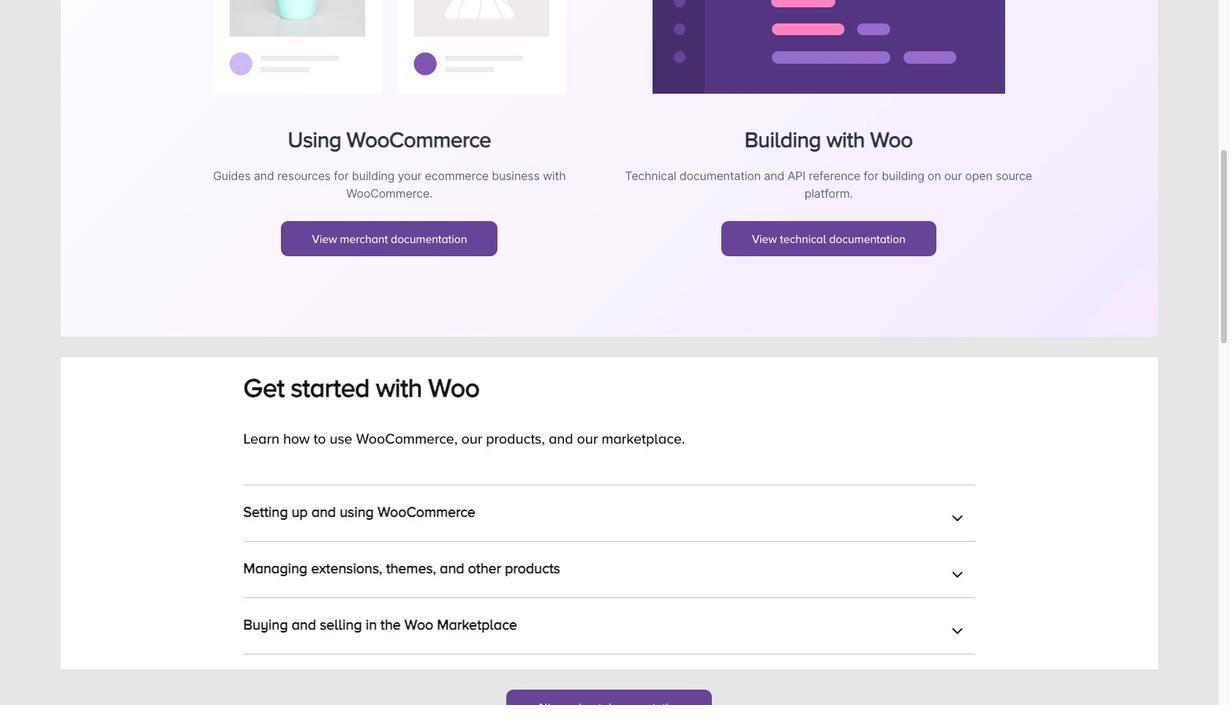 Task type: vqa. For each thing, say whether or not it's contained in the screenshot.
Illustration of two product cards, with a plan and an abstract shape 'Image'
yes



Task type: describe. For each thing, give the bounding box(es) containing it.
illustration of lines of development code image
[[653, 0, 1006, 94]]

illustration of two product cards, with a plan and an abstract shape image
[[213, 0, 566, 94]]



